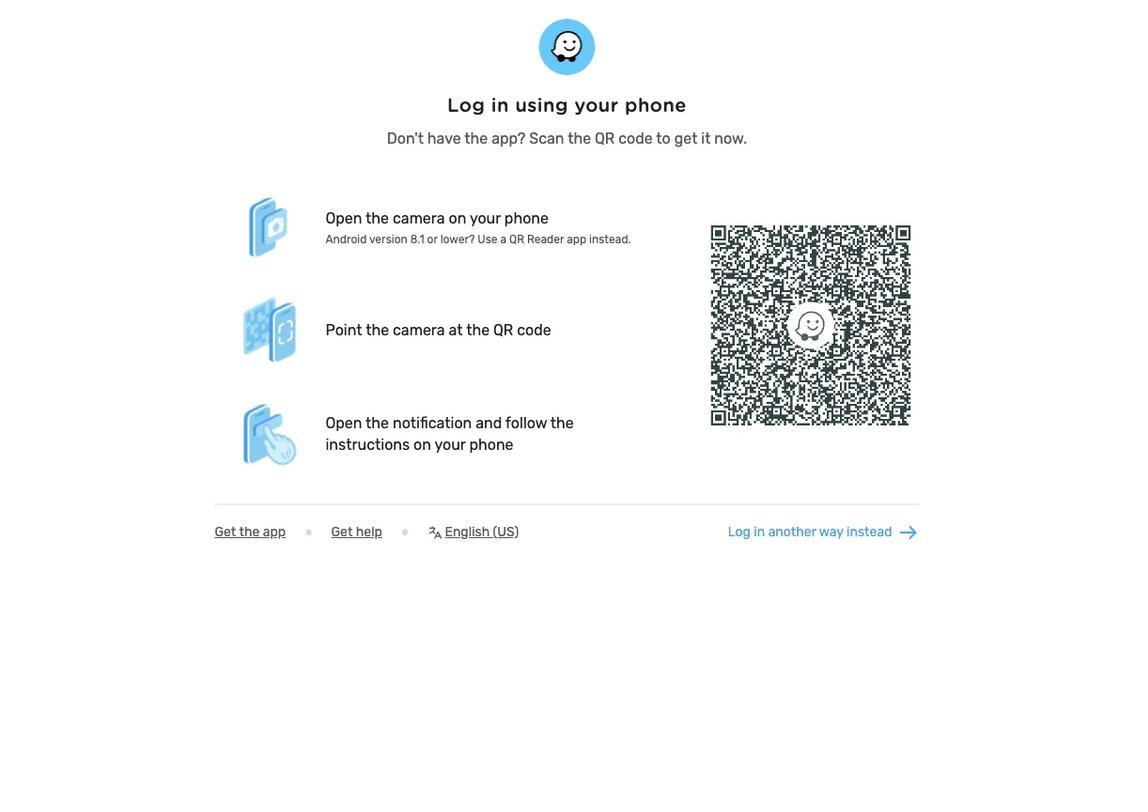 Task type: describe. For each thing, give the bounding box(es) containing it.
translate image
[[428, 525, 443, 540]]

don't
[[387, 129, 424, 147]]

phone inside open the notification and follow the instructions on your phone
[[469, 436, 514, 453]]

camera for on
[[393, 209, 445, 227]]

8.1
[[411, 233, 425, 246]]

on inside open the camera on your phone android version 8.1 or lower? use a qr reader app instead.
[[449, 209, 467, 227]]

0 vertical spatial qr
[[595, 129, 615, 147]]

point
[[326, 321, 362, 339]]

android
[[326, 233, 367, 246]]

1 ● from the left
[[305, 524, 313, 540]]

2 vertical spatial qr
[[494, 321, 514, 339]]

1 vertical spatial app
[[263, 524, 286, 540]]

1 horizontal spatial code
[[619, 129, 653, 147]]

open for open the notification and follow the instructions on your phone
[[326, 414, 362, 432]]

app inside open the camera on your phone android version 8.1 or lower? use a qr reader app instead.
[[567, 233, 587, 246]]

get for get the app
[[215, 524, 236, 540]]

log in another way instead link
[[728, 521, 920, 544]]

get
[[675, 129, 698, 147]]

get help
[[331, 524, 383, 540]]

on inside open the notification and follow the instructions on your phone
[[414, 436, 431, 453]]

now.
[[715, 129, 747, 147]]

follow
[[506, 414, 547, 432]]

0 horizontal spatial code
[[517, 321, 552, 339]]

camera for at
[[393, 321, 445, 339]]

get the app
[[215, 524, 286, 540]]

have
[[428, 129, 461, 147]]

scan
[[529, 129, 565, 147]]

app?
[[492, 129, 526, 147]]

in for another
[[754, 524, 765, 540]]

using
[[515, 94, 569, 116]]

it
[[702, 129, 711, 147]]

help
[[356, 524, 383, 540]]

english (us)
[[445, 524, 519, 540]]

get for get help
[[331, 524, 353, 540]]

log for log in another way instead
[[728, 524, 751, 540]]



Task type: vqa. For each thing, say whether or not it's contained in the screenshot.
community
no



Task type: locate. For each thing, give the bounding box(es) containing it.
1 vertical spatial camera
[[393, 321, 445, 339]]

0 vertical spatial log
[[447, 94, 485, 116]]

way
[[819, 524, 844, 540]]

0 horizontal spatial ●
[[305, 524, 313, 540]]

2 get from the left
[[331, 524, 353, 540]]

●
[[305, 524, 313, 540], [401, 524, 409, 540]]

1 vertical spatial your
[[470, 209, 501, 227]]

2 vertical spatial your
[[435, 436, 466, 453]]

phone down and
[[469, 436, 514, 453]]

in left the another
[[754, 524, 765, 540]]

get
[[215, 524, 236, 540], [331, 524, 353, 540]]

the inside open the camera on your phone android version 8.1 or lower? use a qr reader app instead.
[[366, 209, 389, 227]]

notification
[[393, 414, 472, 432]]

camera left at
[[393, 321, 445, 339]]

another
[[769, 524, 816, 540]]

1 vertical spatial code
[[517, 321, 552, 339]]

at
[[449, 321, 463, 339]]

0 horizontal spatial log
[[447, 94, 485, 116]]

1 horizontal spatial your
[[470, 209, 501, 227]]

open the camera on your phone android version 8.1 or lower? use a qr reader app instead.
[[326, 209, 631, 246]]

open the notification and follow the instructions on your phone
[[326, 414, 574, 453]]

1 vertical spatial qr
[[510, 233, 525, 246]]

get help link
[[331, 524, 383, 540]]

1 horizontal spatial log
[[728, 524, 751, 540]]

● left translate image
[[401, 524, 409, 540]]

use
[[478, 233, 498, 246]]

0 vertical spatial on
[[449, 209, 467, 227]]

qr
[[595, 129, 615, 147], [510, 233, 525, 246], [494, 321, 514, 339]]

0 vertical spatial in
[[491, 94, 509, 116]]

qr right at
[[494, 321, 514, 339]]

arrow right image
[[897, 521, 920, 544]]

qr down log in using your phone
[[595, 129, 615, 147]]

0 vertical spatial open
[[326, 209, 362, 227]]

on down notification
[[414, 436, 431, 453]]

1 open from the top
[[326, 209, 362, 227]]

0 horizontal spatial your
[[435, 436, 466, 453]]

your down notification
[[435, 436, 466, 453]]

log for log in using your phone
[[447, 94, 485, 116]]

phone up to
[[625, 94, 687, 116]]

0 vertical spatial app
[[567, 233, 587, 246]]

in up the app?
[[491, 94, 509, 116]]

english (us) link
[[428, 524, 519, 540]]

phone up reader at the left top of page
[[505, 209, 549, 227]]

0 horizontal spatial in
[[491, 94, 509, 116]]

english
[[445, 524, 490, 540]]

app left get help on the left bottom of page
[[263, 524, 286, 540]]

0 horizontal spatial get
[[215, 524, 236, 540]]

instructions
[[326, 436, 410, 453]]

1 vertical spatial open
[[326, 414, 362, 432]]

app right reader at the left top of page
[[567, 233, 587, 246]]

app
[[567, 233, 587, 246], [263, 524, 286, 540]]

camera
[[393, 209, 445, 227], [393, 321, 445, 339]]

lower?
[[441, 233, 475, 246]]

point the camera at the qr code
[[326, 321, 552, 339]]

don't have the app? scan the qr code to get it now.
[[387, 129, 747, 147]]

2 ● from the left
[[401, 524, 409, 540]]

to
[[656, 129, 671, 147]]

0 vertical spatial code
[[619, 129, 653, 147]]

in for using
[[491, 94, 509, 116]]

open up instructions
[[326, 414, 362, 432]]

instead.
[[589, 233, 631, 246]]

1 vertical spatial log
[[728, 524, 751, 540]]

camera up the 8.1
[[393, 209, 445, 227]]

1 vertical spatial phone
[[505, 209, 549, 227]]

log in using your phone
[[447, 94, 687, 116]]

0 vertical spatial phone
[[625, 94, 687, 116]]

in
[[491, 94, 509, 116], [754, 524, 765, 540]]

instead
[[847, 524, 892, 540]]

log in another way instead
[[728, 524, 892, 540]]

2 open from the top
[[326, 414, 362, 432]]

(us)
[[493, 524, 519, 540]]

log left the another
[[728, 524, 751, 540]]

2 horizontal spatial your
[[575, 94, 619, 116]]

1 horizontal spatial get
[[331, 524, 353, 540]]

a
[[501, 233, 507, 246]]

0 horizontal spatial on
[[414, 436, 431, 453]]

reader
[[527, 233, 564, 246]]

your up use
[[470, 209, 501, 227]]

0 horizontal spatial app
[[263, 524, 286, 540]]

get inside get the app link
[[215, 524, 236, 540]]

log inside log in another way instead link
[[728, 524, 751, 540]]

phone
[[625, 94, 687, 116], [505, 209, 549, 227], [469, 436, 514, 453]]

1 get from the left
[[215, 524, 236, 540]]

your up don't have the app? scan the qr code to get it now.
[[575, 94, 619, 116]]

code right at
[[517, 321, 552, 339]]

2 vertical spatial phone
[[469, 436, 514, 453]]

code
[[619, 129, 653, 147], [517, 321, 552, 339]]

qr right a
[[510, 233, 525, 246]]

open
[[326, 209, 362, 227], [326, 414, 362, 432]]

0 vertical spatial your
[[575, 94, 619, 116]]

1 horizontal spatial in
[[754, 524, 765, 540]]

camera inside open the camera on your phone android version 8.1 or lower? use a qr reader app instead.
[[393, 209, 445, 227]]

open inside open the camera on your phone android version 8.1 or lower? use a qr reader app instead.
[[326, 209, 362, 227]]

log
[[447, 94, 485, 116], [728, 524, 751, 540]]

qr inside open the camera on your phone android version 8.1 or lower? use a qr reader app instead.
[[510, 233, 525, 246]]

your inside open the camera on your phone android version 8.1 or lower? use a qr reader app instead.
[[470, 209, 501, 227]]

get inside get help link
[[331, 524, 353, 540]]

your inside open the notification and follow the instructions on your phone
[[435, 436, 466, 453]]

1 horizontal spatial ●
[[401, 524, 409, 540]]

or
[[427, 233, 438, 246]]

and
[[476, 414, 502, 432]]

● left get help on the left bottom of page
[[305, 524, 313, 540]]

on up the lower?
[[449, 209, 467, 227]]

1 horizontal spatial app
[[567, 233, 587, 246]]

code left to
[[619, 129, 653, 147]]

the
[[465, 129, 488, 147], [568, 129, 591, 147], [366, 209, 389, 227], [366, 321, 389, 339], [466, 321, 490, 339], [366, 414, 389, 432], [551, 414, 574, 432], [239, 524, 260, 540]]

0 vertical spatial camera
[[393, 209, 445, 227]]

log up have
[[447, 94, 485, 116]]

open inside open the notification and follow the instructions on your phone
[[326, 414, 362, 432]]

version
[[369, 233, 408, 246]]

get the app link
[[215, 524, 286, 540]]

phone inside open the camera on your phone android version 8.1 or lower? use a qr reader app instead.
[[505, 209, 549, 227]]

1 vertical spatial on
[[414, 436, 431, 453]]

your
[[575, 94, 619, 116], [470, 209, 501, 227], [435, 436, 466, 453]]

open for open the camera on your phone android version 8.1 or lower? use a qr reader app instead.
[[326, 209, 362, 227]]

on
[[449, 209, 467, 227], [414, 436, 431, 453]]

open up android
[[326, 209, 362, 227]]

1 vertical spatial in
[[754, 524, 765, 540]]

1 horizontal spatial on
[[449, 209, 467, 227]]



